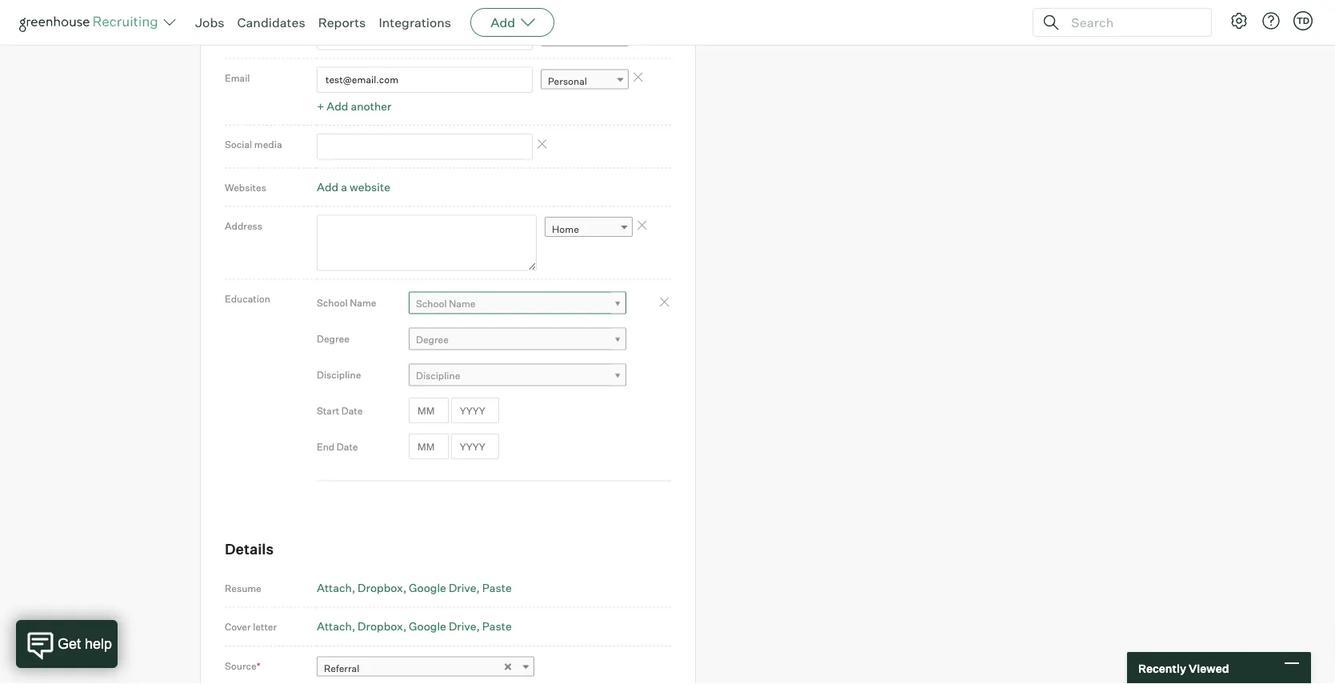 Task type: vqa. For each thing, say whether or not it's contained in the screenshot.
first Dropbox
yes



Task type: describe. For each thing, give the bounding box(es) containing it.
start date
[[317, 404, 363, 417]]

start
[[317, 404, 339, 417]]

1 horizontal spatial school
[[416, 298, 447, 310]]

referral
[[324, 663, 360, 675]]

dropbox link for resume
[[358, 581, 407, 595]]

add button
[[471, 8, 555, 37]]

yyyy text field for start date
[[451, 398, 499, 423]]

0 horizontal spatial name
[[350, 296, 377, 308]]

1 vertical spatial add
[[327, 99, 348, 113]]

name inside school name link
[[449, 298, 476, 310]]

candidates link
[[237, 14, 305, 30]]

paste for cover letter
[[482, 620, 512, 634]]

integrations link
[[379, 14, 451, 30]]

td button
[[1291, 8, 1316, 34]]

source
[[225, 660, 257, 672]]

date for end date
[[337, 441, 358, 453]]

source *
[[225, 660, 261, 672]]

referral link
[[317, 657, 535, 680]]

discipline inside discipline link
[[416, 370, 460, 382]]

social media
[[225, 139, 282, 151]]

0 horizontal spatial school name
[[317, 296, 377, 308]]

recently viewed
[[1139, 661, 1230, 675]]

add for add
[[491, 14, 515, 30]]

paste for resume
[[482, 581, 512, 595]]

paste link for cover letter
[[482, 620, 512, 634]]

yyyy text field for end date
[[451, 434, 499, 459]]

1 horizontal spatial school name
[[416, 298, 476, 310]]

end date
[[317, 441, 358, 453]]

td
[[1297, 15, 1310, 26]]

add a website
[[317, 180, 390, 194]]

media
[[254, 139, 282, 151]]

jobs link
[[195, 14, 224, 30]]

dropbox link for cover letter
[[358, 620, 407, 634]]

google drive link for resume
[[409, 581, 480, 595]]

date for start date
[[342, 404, 363, 417]]

email
[[225, 72, 250, 84]]

viewed
[[1189, 661, 1230, 675]]

a
[[341, 180, 347, 194]]

personal link
[[541, 69, 629, 92]]

drive for cover letter
[[449, 620, 477, 634]]

candidates
[[237, 14, 305, 30]]

greenhouse recruiting image
[[19, 13, 163, 32]]

attach link for resume
[[317, 581, 355, 595]]

end
[[317, 441, 335, 453]]

mm text field for start date
[[409, 398, 449, 423]]



Task type: locate. For each thing, give the bounding box(es) containing it.
1 horizontal spatial name
[[449, 298, 476, 310]]

dropbox
[[358, 581, 403, 595], [358, 620, 403, 634]]

add
[[491, 14, 515, 30], [327, 99, 348, 113], [317, 180, 339, 194]]

2 attach link from the top
[[317, 620, 355, 634]]

school name
[[317, 296, 377, 308], [416, 298, 476, 310]]

0 vertical spatial attach link
[[317, 581, 355, 595]]

dropbox for resume
[[358, 581, 403, 595]]

1 vertical spatial mm text field
[[409, 434, 449, 459]]

websites
[[225, 181, 266, 193]]

0 vertical spatial dropbox
[[358, 581, 403, 595]]

reports
[[318, 14, 366, 30]]

MM text field
[[409, 398, 449, 423], [409, 434, 449, 459]]

1 vertical spatial attach dropbox google drive paste
[[317, 620, 512, 634]]

+
[[317, 99, 324, 113]]

attach dropbox google drive paste for cover letter
[[317, 620, 512, 634]]

add inside popup button
[[491, 14, 515, 30]]

0 vertical spatial dropbox link
[[358, 581, 407, 595]]

attach
[[317, 581, 352, 595], [317, 620, 352, 634]]

0 vertical spatial paste
[[482, 581, 512, 595]]

dropbox for cover letter
[[358, 620, 403, 634]]

1 vertical spatial paste
[[482, 620, 512, 634]]

integrations
[[379, 14, 451, 30]]

google for resume
[[409, 581, 446, 595]]

1 google from the top
[[409, 581, 446, 595]]

td button
[[1294, 11, 1313, 30]]

jobs
[[195, 14, 224, 30]]

2 attach dropbox google drive paste from the top
[[317, 620, 512, 634]]

1 vertical spatial home link
[[545, 217, 633, 240]]

0 vertical spatial yyyy text field
[[451, 398, 499, 423]]

dropbox link
[[358, 581, 407, 595], [358, 620, 407, 634]]

school
[[317, 296, 348, 308], [416, 298, 447, 310]]

0 vertical spatial attach dropbox google drive paste
[[317, 581, 512, 595]]

google drive link
[[409, 581, 480, 595], [409, 620, 480, 634]]

1 vertical spatial google drive link
[[409, 620, 480, 634]]

discipline
[[317, 368, 361, 380], [416, 370, 460, 382]]

details
[[225, 540, 274, 558]]

date right start
[[342, 404, 363, 417]]

1 vertical spatial google
[[409, 620, 446, 634]]

reports link
[[318, 14, 366, 30]]

address
[[225, 220, 262, 232]]

+ add another
[[317, 99, 392, 113]]

0 vertical spatial home link
[[541, 26, 629, 50]]

drive
[[449, 581, 477, 595], [449, 620, 477, 634]]

cover
[[225, 621, 251, 633]]

recently
[[1139, 661, 1187, 675]]

2 google from the top
[[409, 620, 446, 634]]

1 dropbox from the top
[[358, 581, 403, 595]]

1 vertical spatial attach
[[317, 620, 352, 634]]

google drive link for cover letter
[[409, 620, 480, 634]]

1 attach link from the top
[[317, 581, 355, 595]]

paste link
[[482, 581, 512, 595], [482, 620, 512, 634]]

0 horizontal spatial discipline
[[317, 368, 361, 380]]

home
[[548, 32, 575, 44], [552, 223, 579, 235]]

2 google drive link from the top
[[409, 620, 480, 634]]

add a website link
[[317, 180, 390, 194]]

1 attach dropbox google drive paste from the top
[[317, 581, 512, 595]]

paste
[[482, 581, 512, 595], [482, 620, 512, 634]]

letter
[[253, 621, 277, 633]]

2 vertical spatial add
[[317, 180, 339, 194]]

1 vertical spatial dropbox
[[358, 620, 403, 634]]

website
[[350, 180, 390, 194]]

mm text field for end date
[[409, 434, 449, 459]]

home link
[[541, 26, 629, 50], [545, 217, 633, 240]]

drive for resume
[[449, 581, 477, 595]]

attach link
[[317, 581, 355, 595], [317, 620, 355, 634]]

attach dropbox google drive paste for resume
[[317, 581, 512, 595]]

date right end
[[337, 441, 358, 453]]

2 drive from the top
[[449, 620, 477, 634]]

None text field
[[317, 0, 533, 16], [317, 67, 533, 93], [317, 215, 537, 271], [317, 0, 533, 16], [317, 67, 533, 93], [317, 215, 537, 271]]

0 vertical spatial drive
[[449, 581, 477, 595]]

attach link for cover letter
[[317, 620, 355, 634]]

1 mm text field from the top
[[409, 398, 449, 423]]

1 horizontal spatial degree
[[416, 334, 449, 346]]

None text field
[[317, 24, 533, 50], [317, 134, 533, 160], [317, 24, 533, 50], [317, 134, 533, 160]]

social
[[225, 139, 252, 151]]

home for the topmost home link
[[548, 32, 575, 44]]

1 paste link from the top
[[482, 581, 512, 595]]

0 vertical spatial paste link
[[482, 581, 512, 595]]

0 vertical spatial attach
[[317, 581, 352, 595]]

2 dropbox from the top
[[358, 620, 403, 634]]

1 vertical spatial yyyy text field
[[451, 434, 499, 459]]

Search text field
[[1068, 11, 1197, 34]]

degree link
[[409, 328, 627, 351]]

1 horizontal spatial discipline
[[416, 370, 460, 382]]

discipline link
[[409, 364, 627, 387]]

YYYY text field
[[451, 398, 499, 423], [451, 434, 499, 459]]

2 paste link from the top
[[482, 620, 512, 634]]

0 vertical spatial date
[[342, 404, 363, 417]]

0 vertical spatial google drive link
[[409, 581, 480, 595]]

attach for resume
[[317, 581, 352, 595]]

paste link for resume
[[482, 581, 512, 595]]

configure image
[[1230, 11, 1249, 30]]

2 paste from the top
[[482, 620, 512, 634]]

degree
[[317, 332, 350, 344], [416, 334, 449, 346]]

1 vertical spatial date
[[337, 441, 358, 453]]

attach for cover letter
[[317, 620, 352, 634]]

*
[[257, 660, 261, 672]]

personal
[[548, 75, 587, 87]]

0 vertical spatial mm text field
[[409, 398, 449, 423]]

1 google drive link from the top
[[409, 581, 480, 595]]

1 yyyy text field from the top
[[451, 398, 499, 423]]

google
[[409, 581, 446, 595], [409, 620, 446, 634]]

1 vertical spatial drive
[[449, 620, 477, 634]]

0 vertical spatial google
[[409, 581, 446, 595]]

another
[[351, 99, 392, 113]]

google for cover letter
[[409, 620, 446, 634]]

0 horizontal spatial degree
[[317, 332, 350, 344]]

date
[[342, 404, 363, 417], [337, 441, 358, 453]]

2 attach from the top
[[317, 620, 352, 634]]

name
[[350, 296, 377, 308], [449, 298, 476, 310]]

0 vertical spatial add
[[491, 14, 515, 30]]

education
[[225, 292, 270, 304]]

2 dropbox link from the top
[[358, 620, 407, 634]]

0 vertical spatial home
[[548, 32, 575, 44]]

2 yyyy text field from the top
[[451, 434, 499, 459]]

1 attach from the top
[[317, 581, 352, 595]]

resume
[[225, 582, 262, 594]]

1 vertical spatial attach link
[[317, 620, 355, 634]]

cover letter
[[225, 621, 277, 633]]

1 vertical spatial paste link
[[482, 620, 512, 634]]

1 vertical spatial home
[[552, 223, 579, 235]]

attach dropbox google drive paste
[[317, 581, 512, 595], [317, 620, 512, 634]]

1 paste from the top
[[482, 581, 512, 595]]

+ add another link
[[317, 99, 392, 113]]

home for bottommost home link
[[552, 223, 579, 235]]

0 horizontal spatial school
[[317, 296, 348, 308]]

add for add a website
[[317, 180, 339, 194]]

1 vertical spatial dropbox link
[[358, 620, 407, 634]]

school name link
[[409, 292, 627, 315]]

2 mm text field from the top
[[409, 434, 449, 459]]

1 dropbox link from the top
[[358, 581, 407, 595]]

1 drive from the top
[[449, 581, 477, 595]]



